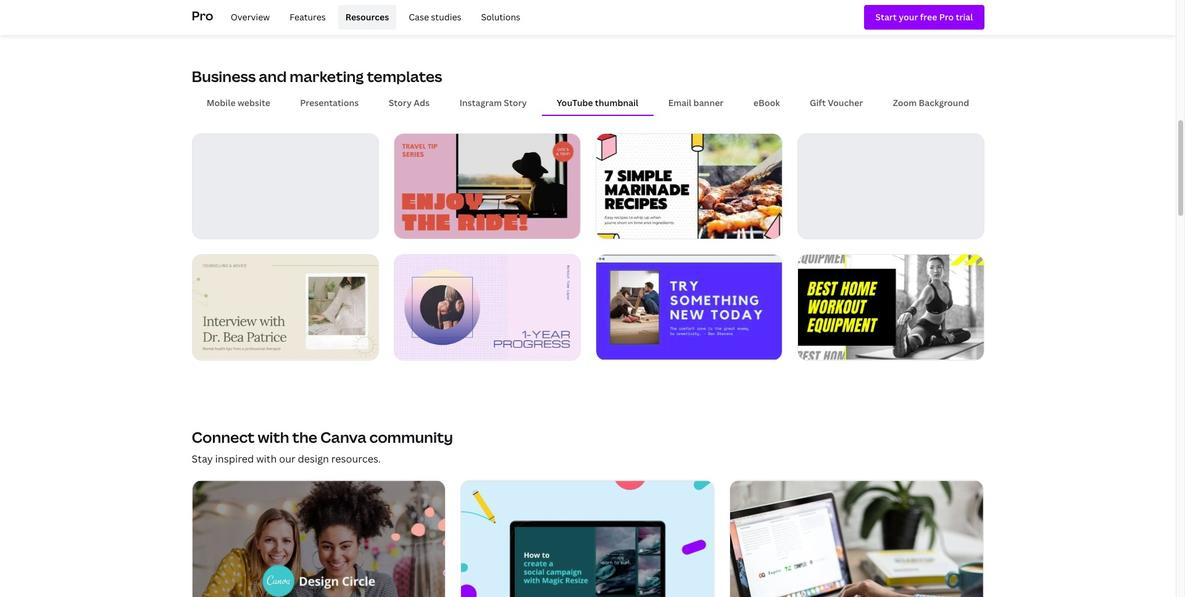 Task type: describe. For each thing, give the bounding box(es) containing it.
case
[[409, 11, 429, 23]]

thumbnail
[[595, 97, 639, 108]]

case studies
[[409, 11, 461, 23]]

mobile website button
[[192, 91, 285, 115]]

stay
[[192, 453, 213, 466]]

marketing
[[290, 66, 364, 87]]

solutions link
[[474, 5, 528, 30]]

studies
[[431, 11, 461, 23]]

business
[[192, 66, 256, 87]]

gift voucher
[[810, 97, 863, 108]]

ebook button
[[739, 91, 795, 115]]

background
[[919, 97, 969, 108]]

case studies link
[[401, 5, 469, 30]]

zoom background
[[893, 97, 969, 108]]

presentations
[[300, 97, 359, 108]]

templates
[[367, 66, 442, 87]]

story inside 'button'
[[504, 97, 527, 108]]

presentations button
[[285, 91, 374, 115]]

voucher
[[828, 97, 863, 108]]

features link
[[282, 5, 333, 30]]

the
[[292, 427, 317, 448]]

website
[[238, 97, 270, 108]]

canva
[[320, 427, 366, 448]]

mobile website
[[207, 97, 270, 108]]

menu bar inside pro "element"
[[218, 5, 528, 30]]

gift
[[810, 97, 826, 108]]

zoom
[[893, 97, 917, 108]]

story inside button
[[389, 97, 412, 108]]

email
[[668, 97, 692, 108]]

and
[[259, 66, 287, 87]]

our
[[279, 453, 296, 466]]

overview
[[231, 11, 270, 23]]

connect with the canva community stay inspired with our design resources.
[[192, 427, 453, 466]]

resources.
[[331, 453, 381, 466]]

features
[[290, 11, 326, 23]]

instagram story
[[460, 97, 527, 108]]

youtube
[[557, 97, 593, 108]]



Task type: locate. For each thing, give the bounding box(es) containing it.
story
[[389, 97, 412, 108], [504, 97, 527, 108]]

design
[[298, 453, 329, 466]]

youtube thumbnail button
[[542, 91, 654, 115]]

connect
[[192, 427, 255, 448]]

banner
[[694, 97, 724, 108]]

story ads
[[389, 97, 430, 108]]

pro element
[[192, 0, 984, 35]]

start your free pro trial image
[[876, 10, 973, 24]]

youtube thumbnail
[[557, 97, 639, 108]]

0 horizontal spatial story
[[389, 97, 412, 108]]

overview link
[[223, 5, 277, 30]]

1 story from the left
[[389, 97, 412, 108]]

story ads button
[[374, 91, 445, 115]]

menu bar
[[218, 5, 528, 30]]

story left ads
[[389, 97, 412, 108]]

ebook
[[754, 97, 780, 108]]

instagram story button
[[445, 91, 542, 115]]

0 vertical spatial with
[[258, 427, 289, 448]]

mobile
[[207, 97, 236, 108]]

resources link
[[338, 5, 397, 30]]

1 horizontal spatial story
[[504, 97, 527, 108]]

community
[[370, 427, 453, 448]]

story right instagram
[[504, 97, 527, 108]]

resources
[[346, 11, 389, 23]]

business and marketing templates
[[192, 66, 442, 87]]

zoom background button
[[878, 91, 984, 115]]

1 vertical spatial with
[[256, 453, 277, 466]]

gift voucher button
[[795, 91, 878, 115]]

with left the "our"
[[256, 453, 277, 466]]

menu bar containing overview
[[218, 5, 528, 30]]

with up the "our"
[[258, 427, 289, 448]]

solutions
[[481, 11, 521, 23]]

2 story from the left
[[504, 97, 527, 108]]

email banner
[[668, 97, 724, 108]]

ads
[[414, 97, 430, 108]]

with
[[258, 427, 289, 448], [256, 453, 277, 466]]

email banner button
[[654, 91, 739, 115]]

inspired
[[215, 453, 254, 466]]

instagram
[[460, 97, 502, 108]]

pro
[[192, 7, 213, 24]]



Task type: vqa. For each thing, say whether or not it's contained in the screenshot.
our
yes



